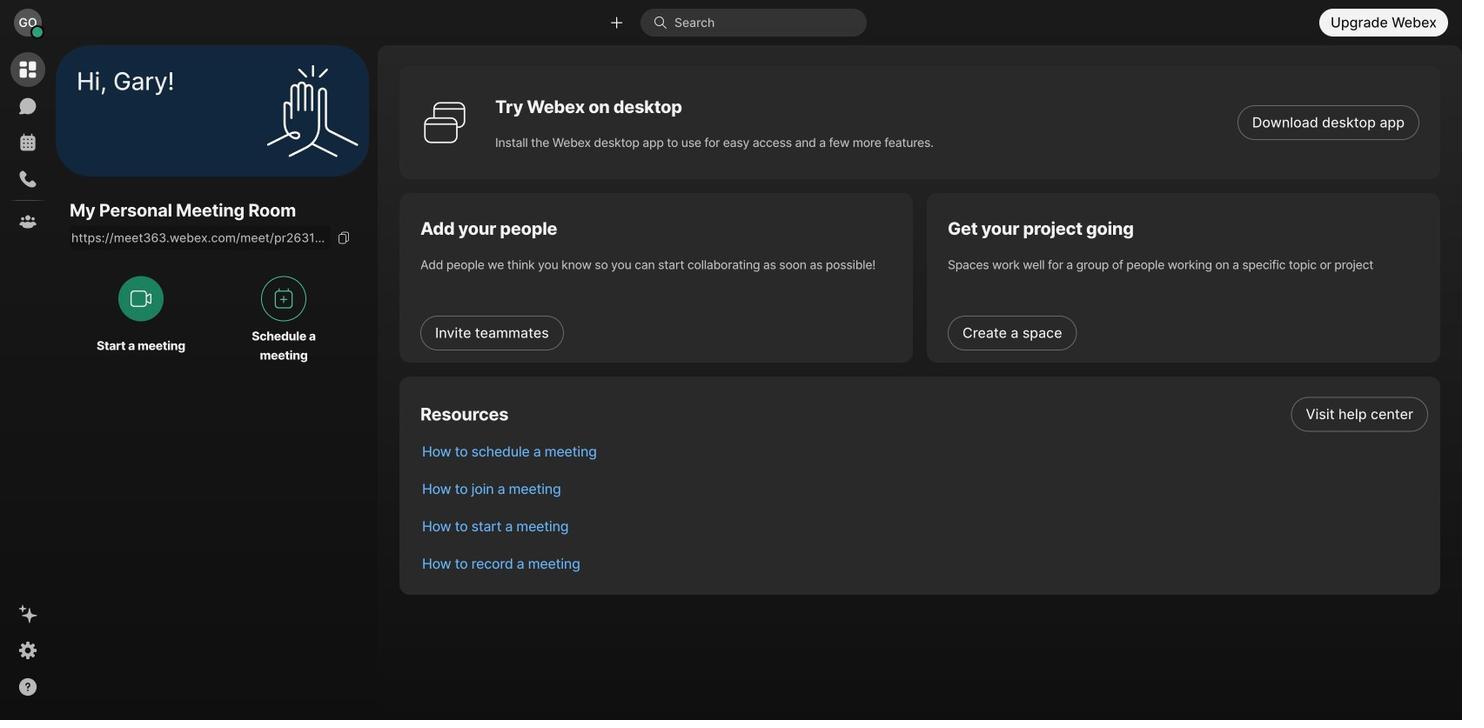 Task type: vqa. For each thing, say whether or not it's contained in the screenshot.
CANCEL_16 icon
no



Task type: describe. For each thing, give the bounding box(es) containing it.
3 list item from the top
[[408, 471, 1441, 508]]

4 list item from the top
[[408, 508, 1441, 546]]

5 list item from the top
[[408, 546, 1441, 583]]

2 list item from the top
[[408, 433, 1441, 471]]

1 list item from the top
[[408, 396, 1441, 433]]



Task type: locate. For each thing, give the bounding box(es) containing it.
None text field
[[70, 226, 331, 250]]

webex tab list
[[10, 52, 45, 239]]

navigation
[[0, 45, 56, 721]]

list item
[[408, 396, 1441, 433], [408, 433, 1441, 471], [408, 471, 1441, 508], [408, 508, 1441, 546], [408, 546, 1441, 583]]

two hands high fiving image
[[260, 59, 365, 163]]



